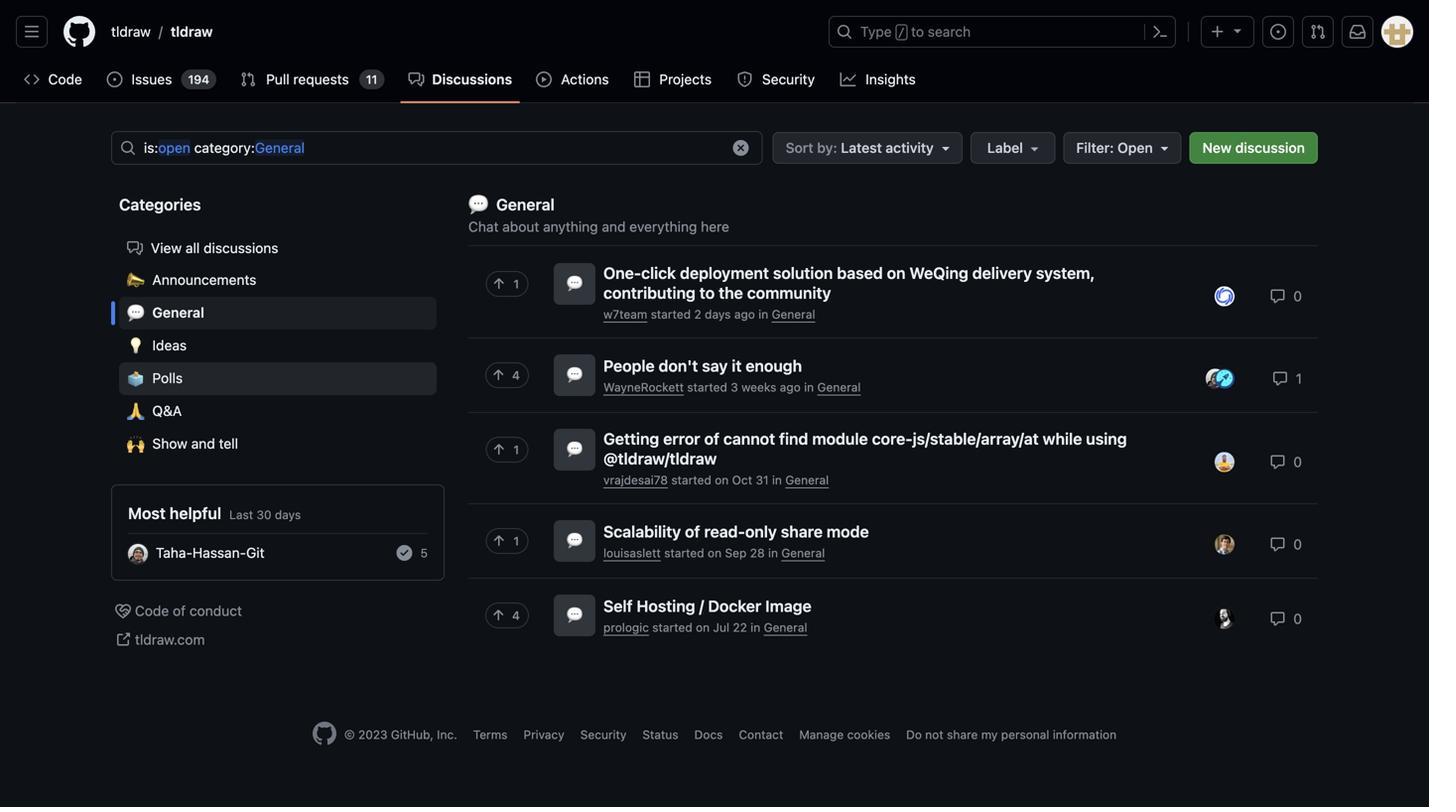 Task type: describe. For each thing, give the bounding box(es) containing it.
error
[[663, 429, 701, 448]]

do not share my personal information
[[906, 727, 1117, 741]]

discussion
[[1236, 139, 1305, 156]]

general inside 💬 general
[[152, 304, 204, 321]]

general inside one-click deployment solution based on weqing delivery system, contributing to the community w7team started 2 days ago in general
[[772, 307, 815, 321]]

💬 for one-
[[567, 273, 583, 294]]

1 horizontal spatial to
[[911, 23, 924, 40]]

4 for people
[[512, 368, 520, 382]]

@tldraw/tldraw
[[604, 449, 717, 468]]

status
[[643, 727, 679, 741]]

here
[[701, 218, 730, 235]]

sort by: latest activity
[[786, 139, 934, 156]]

core-
[[872, 429, 913, 448]]

privacy
[[524, 727, 565, 741]]

it
[[732, 357, 742, 375]]

self hosting / docker image link
[[604, 596, 812, 616]]

the
[[719, 283, 743, 302]]

helpful
[[170, 504, 221, 523]]

getting error of cannot find module core-js/stable/array/at while using @tldraw/tldraw vrajdesai78 started on oct 31 in general
[[604, 429, 1127, 487]]

1 button for scalability of read-only share mode
[[486, 528, 529, 580]]

🗳️ polls
[[127, 368, 183, 390]]

: for is
[[154, 139, 158, 156]]

0 for scalability of read-only share mode
[[1290, 536, 1302, 552]]

triangle down image inside filter: open popup button
[[1157, 140, 1173, 156]]

prologic
[[604, 621, 649, 635]]

graph image
[[840, 71, 856, 87]]

getting error of cannot find module core-js/stable/array/at while using @tldraw/tldraw link
[[604, 429, 1189, 469]]

polls
[[152, 370, 183, 386]]

started inside self hosting / docker image prologic started on jul 22 in general
[[653, 621, 693, 635]]

1 right @waynerockett image
[[1292, 370, 1302, 387]]

self
[[604, 597, 633, 616]]

latest
[[841, 139, 882, 156]]

and inside "🙌 show and tell"
[[191, 435, 215, 452]]

comment discussion image inside discussions link
[[408, 71, 424, 87]]

general link for image
[[764, 621, 808, 635]]

discussions
[[432, 71, 512, 87]]

hassan-
[[193, 544, 246, 561]]

do
[[906, 727, 922, 741]]

general inside scalability of read-only share mode louisaslett started on sep 28 in general
[[782, 546, 825, 560]]

git pull request image for the bottom the issue opened icon
[[240, 71, 256, 87]]

command palette image
[[1153, 24, 1168, 40]]

type
[[861, 23, 892, 40]]

comment image for people don't say it enough
[[1273, 371, 1288, 387]]

1 vertical spatial security
[[580, 727, 627, 741]]

1 tldraw from the left
[[111, 23, 151, 40]]

sep
[[725, 546, 747, 560]]

git pull request image for the issue opened icon to the top
[[1310, 24, 1326, 40]]

comment image for one-click deployment solution based on weqing delivery system, contributing to the community
[[1270, 288, 1286, 304]]

cannot
[[724, 429, 775, 448]]

people don't say it enough waynerockett started 3 weeks ago in general
[[604, 357, 861, 394]]

module
[[812, 429, 868, 448]]

list containing 📣
[[111, 224, 445, 469]]

@w7team image
[[1215, 286, 1235, 306]]

2023
[[358, 727, 388, 741]]

new discussion
[[1203, 139, 1305, 156]]

insights link
[[833, 65, 926, 94]]

📣
[[127, 269, 144, 292]]

@prologic image
[[1215, 609, 1235, 629]]

31
[[756, 473, 769, 487]]

git
[[246, 544, 265, 561]]

filter:
[[1077, 139, 1114, 156]]

1 horizontal spatial security link
[[729, 65, 825, 94]]

ago inside one-click deployment solution based on weqing delivery system, contributing to the community w7team started 2 days ago in general
[[734, 307, 755, 321]]

code of conduct
[[135, 602, 242, 619]]

general inside the 💬 general chat about anything and everything here
[[496, 195, 555, 214]]

general link for share
[[782, 546, 825, 560]]

activity
[[886, 139, 934, 156]]

code for code
[[48, 71, 82, 87]]

started inside one-click deployment solution based on weqing delivery system, contributing to the community w7team started 2 days ago in general
[[651, 307, 691, 321]]

arrow up image for people
[[490, 367, 506, 383]]

1 horizontal spatial triangle down image
[[1230, 22, 1246, 38]]

system,
[[1036, 264, 1095, 282]]

🙌 show and tell
[[127, 433, 238, 456]]

table image
[[634, 71, 650, 87]]

inc.
[[437, 727, 457, 741]]

community
[[747, 283, 831, 302]]

manage cookies
[[799, 727, 891, 741]]

don't
[[659, 357, 698, 375]]

do not share my personal information button
[[906, 725, 1117, 743]]

/ for type
[[898, 26, 905, 40]]

1 vertical spatial @taha hassan git image
[[128, 544, 148, 564]]

view all discussions link
[[119, 232, 437, 264]]

in inside scalability of read-only share mode louisaslett started on sep 28 in general
[[768, 546, 778, 560]]

filter: open
[[1077, 139, 1153, 156]]

people don't say it enough link
[[604, 356, 802, 376]]

discussions
[[204, 240, 279, 256]]

share inside button
[[947, 727, 978, 741]]

days inside one-click deployment solution based on weqing delivery system, contributing to the community w7team started 2 days ago in general
[[705, 307, 731, 321]]

general right category on the top left of page
[[255, 139, 305, 156]]

pull requests
[[266, 71, 349, 87]]

vrajdesai78 link
[[604, 473, 668, 487]]

0 for one-click deployment solution based on weqing delivery system, contributing to the community
[[1290, 288, 1302, 304]]

most
[[128, 504, 166, 523]]

code of conduct image
[[115, 603, 131, 619]]

comment image for getting error of cannot find module core-js/stable/array/at while using @tldraw/tldraw
[[1270, 454, 1286, 470]]

open
[[158, 139, 190, 156]]

1 for one-click deployment solution based on weqing delivery system, contributing to the community
[[513, 277, 519, 291]]

docker
[[708, 597, 762, 616]]

tldraw.com link
[[111, 625, 445, 654]]

by:
[[817, 139, 838, 156]]

share inside scalability of read-only share mode louisaslett started on sep 28 in general
[[781, 522, 823, 541]]

contact
[[739, 727, 784, 741]]

on inside one-click deployment solution based on weqing delivery system, contributing to the community w7team started 2 days ago in general
[[887, 264, 906, 282]]

based
[[837, 264, 883, 282]]

comment image for scalability of read-only share mode
[[1270, 536, 1286, 552]]

click
[[641, 264, 676, 282]]

code for code of conduct
[[135, 602, 169, 619]]

categories
[[119, 195, 201, 214]]

ideas
[[152, 337, 187, 353]]

list containing tldraw / tldraw
[[103, 16, 817, 48]]

1 button for getting error of cannot find module core-js/stable/array/at while using @tldraw/tldraw
[[486, 437, 529, 488]]

in inside one-click deployment solution based on weqing delivery system, contributing to the community w7team started 2 days ago in general
[[759, 307, 769, 321]]

0 link for scalability of read-only share mode
[[1270, 536, 1302, 552]]

issues
[[132, 71, 172, 87]]

: for category
[[251, 139, 255, 156]]

3
[[731, 380, 738, 394]]

projects link
[[626, 65, 721, 94]]

open
[[1118, 139, 1153, 156]]

pull
[[266, 71, 290, 87]]

notifications image
[[1350, 24, 1366, 40]]

0 vertical spatial @taha hassan git image
[[1206, 369, 1226, 389]]

mode
[[827, 522, 869, 541]]

hosting
[[637, 597, 696, 616]]

taha-
[[156, 544, 193, 561]]

1 tldraw link from the left
[[103, 16, 159, 48]]

search image
[[120, 140, 136, 156]]

of inside getting error of cannot find module core-js/stable/array/at while using @tldraw/tldraw vrajdesai78 started on oct 31 in general
[[704, 429, 720, 448]]

4 for self
[[512, 609, 520, 622]]

on inside getting error of cannot find module core-js/stable/array/at while using @tldraw/tldraw vrajdesai78 started on oct 31 in general
[[715, 473, 729, 487]]

one-click deployment solution based on weqing delivery system, contributing to the community link
[[604, 263, 1189, 303]]

about
[[503, 218, 539, 235]]

say
[[702, 357, 728, 375]]

30
[[257, 508, 272, 522]]

🗳️
[[127, 368, 144, 390]]

plus image
[[1210, 24, 1226, 40]]

personal
[[1001, 727, 1050, 741]]

0 vertical spatial issue opened image
[[1271, 24, 1287, 40]]

show
[[152, 435, 188, 452]]

0 vertical spatial security
[[762, 71, 815, 87]]

is
[[144, 139, 154, 156]]

28
[[750, 546, 765, 560]]

on inside scalability of read-only share mode louisaslett started on sep 28 in general
[[708, 546, 722, 560]]



Task type: vqa. For each thing, say whether or not it's contained in the screenshot.
What is GitHub? image
no



Task type: locate. For each thing, give the bounding box(es) containing it.
started inside getting error of cannot find module core-js/stable/array/at while using @tldraw/tldraw vrajdesai78 started on oct 31 in general
[[672, 473, 712, 487]]

arrow up image for self
[[490, 608, 506, 623]]

tldraw / tldraw
[[111, 23, 213, 40]]

0 vertical spatial of
[[704, 429, 720, 448]]

0 horizontal spatial :
[[154, 139, 158, 156]]

comment image for self hosting / docker image
[[1270, 611, 1286, 627]]

general up ideas
[[152, 304, 204, 321]]

3 0 from the top
[[1290, 536, 1302, 552]]

on left jul
[[696, 621, 710, 635]]

docs link
[[695, 727, 723, 741]]

🙏
[[127, 400, 144, 423]]

2 4 from the top
[[512, 609, 520, 622]]

code
[[48, 71, 82, 87], [135, 602, 169, 619]]

list
[[103, 16, 817, 48], [111, 224, 445, 469], [469, 246, 1318, 654]]

started down 'people don't say it enough' link
[[687, 380, 727, 394]]

in right "28"
[[768, 546, 778, 560]]

comment image
[[1270, 454, 1286, 470], [1270, 611, 1286, 627]]

contact link
[[739, 727, 784, 741]]

1 4 from the top
[[512, 368, 520, 382]]

code right code image
[[48, 71, 82, 87]]

0 right @louisaslett icon
[[1290, 536, 1302, 552]]

1 : from the left
[[154, 139, 158, 156]]

general link up module
[[818, 380, 861, 394]]

0 link right @louisaslett icon
[[1270, 536, 1302, 552]]

/
[[159, 23, 163, 40], [898, 26, 905, 40], [699, 597, 704, 616]]

git pull request image left the 'pull'
[[240, 71, 256, 87]]

@vrajdesai78 image
[[1215, 452, 1235, 472]]

1 horizontal spatial @taha hassan git image
[[1206, 369, 1226, 389]]

💬 for people
[[567, 365, 583, 386]]

in right 22
[[751, 621, 761, 635]]

w7team link
[[604, 307, 648, 321]]

4 arrow up image from the top
[[490, 608, 506, 623]]

0 horizontal spatial /
[[159, 23, 163, 40]]

tldraw link right homepage icon
[[103, 16, 159, 48]]

chat
[[469, 218, 499, 235]]

started down read- at the bottom of the page
[[664, 546, 704, 560]]

started down 'hosting'
[[653, 621, 693, 635]]

status link
[[643, 727, 679, 741]]

/ inside tldraw / tldraw
[[159, 23, 163, 40]]

ago down enough
[[780, 380, 801, 394]]

💬 inside the 💬 general chat about anything and everything here
[[469, 192, 488, 218]]

arrow up image
[[491, 276, 507, 292], [490, 367, 506, 383], [491, 533, 507, 549], [490, 608, 506, 623]]

0 vertical spatial code
[[48, 71, 82, 87]]

2 0 link from the top
[[1270, 454, 1302, 470]]

/ up 'issues'
[[159, 23, 163, 40]]

category
[[194, 139, 251, 156]]

requests
[[293, 71, 349, 87]]

general inside people don't say it enough waynerockett started 3 weeks ago in general
[[818, 380, 861, 394]]

code inside code of conduct link
[[135, 602, 169, 619]]

0 horizontal spatial comment discussion image
[[127, 240, 143, 256]]

0 vertical spatial days
[[705, 307, 731, 321]]

comment image right @w7team image
[[1270, 288, 1286, 304]]

0 link right @prologic image
[[1270, 610, 1302, 627]]

@taha hassan git image left taha- in the left bottom of the page
[[128, 544, 148, 564]]

2 tldraw from the left
[[171, 23, 213, 40]]

general up the about
[[496, 195, 555, 214]]

1 vertical spatial issue opened image
[[107, 71, 122, 87]]

0 link right @vrajdesai78 "image"
[[1270, 454, 1302, 470]]

view
[[151, 240, 182, 256]]

194
[[188, 72, 209, 86]]

issue opened image left 'issues'
[[107, 71, 122, 87]]

/ inside type / to search
[[898, 26, 905, 40]]

1 vertical spatial code
[[135, 602, 169, 619]]

1 horizontal spatial days
[[705, 307, 731, 321]]

3 1 button from the top
[[486, 528, 529, 580]]

0 horizontal spatial security link
[[580, 727, 627, 741]]

/ left docker
[[699, 597, 704, 616]]

comment discussion image inside view all discussions link
[[127, 240, 143, 256]]

comment image right @vrajdesai78 "image"
[[1270, 454, 1286, 470]]

docs
[[695, 727, 723, 741]]

arrow up image for one-
[[491, 276, 507, 292]]

actions
[[561, 71, 609, 87]]

📣 announcements
[[127, 269, 257, 292]]

1 0 link from the top
[[1270, 288, 1302, 304]]

0 horizontal spatial tldraw link
[[103, 16, 159, 48]]

to up 2
[[700, 283, 715, 302]]

comment image right @prologic image
[[1270, 611, 1286, 627]]

general link right "28"
[[782, 546, 825, 560]]

1 vertical spatial share
[[947, 727, 978, 741]]

tldraw up 194
[[171, 23, 213, 40]]

1 vertical spatial days
[[275, 508, 301, 522]]

@louisaslett image
[[1215, 534, 1235, 554]]

github,
[[391, 727, 434, 741]]

category : general
[[194, 139, 305, 156]]

information
[[1053, 727, 1117, 741]]

1 horizontal spatial share
[[947, 727, 978, 741]]

0 right @prologic image
[[1290, 610, 1302, 627]]

Search all discussions text field
[[144, 132, 720, 164]]

triangle down image right open
[[1157, 140, 1173, 156]]

general down 'community'
[[772, 307, 815, 321]]

days right 2
[[705, 307, 731, 321]]

solution
[[773, 264, 833, 282]]

q&a
[[152, 403, 182, 419]]

1 vertical spatial triangle down image
[[1157, 140, 1173, 156]]

2 0 from the top
[[1290, 454, 1302, 470]]

days right 30
[[275, 508, 301, 522]]

general link for based
[[772, 307, 815, 321]]

2 4 button from the top
[[485, 603, 529, 654]]

2 tldraw link from the left
[[163, 16, 221, 48]]

0 vertical spatial 1 button
[[486, 271, 529, 323]]

💬 left louisaslett link
[[567, 531, 583, 551]]

: right open
[[251, 139, 255, 156]]

1 vertical spatial 4 button
[[485, 603, 529, 654]]

@waynerockett image
[[1215, 369, 1235, 389]]

in down 'community'
[[759, 307, 769, 321]]

1 down the about
[[513, 277, 519, 291]]

sort
[[786, 139, 814, 156]]

2 vertical spatial comment image
[[1270, 536, 1286, 552]]

to inside one-click deployment solution based on weqing delivery system, contributing to the community w7team started 2 days ago in general
[[700, 283, 715, 302]]

and left tell
[[191, 435, 215, 452]]

1 for getting error of cannot find module core-js/stable/array/at while using @tldraw/tldraw
[[513, 443, 519, 457]]

code link
[[16, 65, 91, 94]]

1 horizontal spatial tldraw
[[171, 23, 213, 40]]

and
[[602, 218, 626, 235], [191, 435, 215, 452]]

@taha hassan git image left 1 link
[[1206, 369, 1226, 389]]

jul
[[713, 621, 730, 635]]

💬 for scalability
[[567, 531, 583, 551]]

of
[[704, 429, 720, 448], [685, 522, 700, 541], [173, 602, 186, 619]]

2 1 button from the top
[[486, 437, 529, 488]]

💬 left people
[[567, 365, 583, 386]]

💬 left one-
[[567, 273, 583, 294]]

0 horizontal spatial share
[[781, 522, 823, 541]]

🙏 q&a
[[127, 400, 182, 423]]

comment image right @louisaslett icon
[[1270, 536, 1286, 552]]

0 vertical spatial ago
[[734, 307, 755, 321]]

1 horizontal spatial git pull request image
[[1310, 24, 1326, 40]]

0 vertical spatial 4 button
[[485, 362, 529, 414]]

comment image inside 1 link
[[1273, 371, 1288, 387]]

: right search image
[[154, 139, 158, 156]]

anything
[[543, 218, 598, 235]]

of up tldraw.com
[[173, 602, 186, 619]]

started inside people don't say it enough waynerockett started 3 weeks ago in general
[[687, 380, 727, 394]]

using
[[1086, 429, 1127, 448]]

search
[[928, 23, 971, 40]]

©
[[344, 727, 355, 741]]

2 comment image from the top
[[1270, 611, 1286, 627]]

2 horizontal spatial of
[[704, 429, 720, 448]]

security link
[[729, 65, 825, 94], [580, 727, 627, 741]]

in inside self hosting / docker image prologic started on jul 22 in general
[[751, 621, 761, 635]]

my
[[981, 727, 998, 741]]

share right the only
[[781, 522, 823, 541]]

started left 2
[[651, 307, 691, 321]]

1 comment image from the top
[[1270, 454, 1286, 470]]

in right weeks
[[804, 380, 814, 394]]

1 horizontal spatial security
[[762, 71, 815, 87]]

comment discussion image left view
[[127, 240, 143, 256]]

general right "28"
[[782, 546, 825, 560]]

shield image
[[737, 71, 753, 87]]

conduct
[[190, 602, 242, 619]]

2 horizontal spatial /
[[898, 26, 905, 40]]

💡
[[127, 335, 144, 358]]

💬 left self
[[567, 605, 583, 626]]

1 right arrow up image on the left bottom of the page
[[513, 443, 519, 457]]

days
[[705, 307, 731, 321], [275, 508, 301, 522]]

general down the image
[[764, 621, 808, 635]]

1 horizontal spatial ago
[[780, 380, 801, 394]]

one-
[[604, 264, 641, 282]]

check circle fill image
[[397, 545, 413, 561]]

1 horizontal spatial /
[[699, 597, 704, 616]]

and right anything
[[602, 218, 626, 235]]

1 vertical spatial comment discussion image
[[127, 240, 143, 256]]

triangle down image
[[938, 140, 954, 156]]

0 vertical spatial share
[[781, 522, 823, 541]]

arrow up image for scalability
[[491, 533, 507, 549]]

0 vertical spatial and
[[602, 218, 626, 235]]

security left status
[[580, 727, 627, 741]]

1 vertical spatial 4
[[512, 609, 520, 622]]

💬 general chat about anything and everything here
[[469, 192, 730, 235]]

1 vertical spatial security link
[[580, 727, 627, 741]]

share
[[781, 522, 823, 541], [947, 727, 978, 741]]

0 right @w7team image
[[1290, 288, 1302, 304]]

4 button for self hosting / docker image
[[485, 603, 529, 654]]

general down find
[[786, 473, 829, 487]]

0 horizontal spatial of
[[173, 602, 186, 619]]

started
[[651, 307, 691, 321], [687, 380, 727, 394], [672, 473, 712, 487], [664, 546, 704, 560], [653, 621, 693, 635]]

find
[[779, 429, 808, 448]]

people
[[604, 357, 655, 375]]

in right 31
[[772, 473, 782, 487]]

self hosting / docker image prologic started on jul 22 in general
[[604, 597, 812, 635]]

filter: open button
[[1064, 132, 1182, 164]]

general link down 'community'
[[772, 307, 815, 321]]

on left sep
[[708, 546, 722, 560]]

git pull request image left notifications icon
[[1310, 24, 1326, 40]]

4 0 link from the top
[[1270, 610, 1302, 627]]

code right code of conduct image
[[135, 602, 169, 619]]

security link left graph icon on the right of the page
[[729, 65, 825, 94]]

0 link for one-click deployment solution based on weqing delivery system, contributing to the community
[[1270, 288, 1302, 304]]

0 vertical spatial git pull request image
[[1310, 24, 1326, 40]]

in inside people don't say it enough waynerockett started 3 weeks ago in general
[[804, 380, 814, 394]]

0 for getting error of cannot find module core-js/stable/array/at while using @tldraw/tldraw
[[1290, 454, 1302, 470]]

new
[[1203, 139, 1232, 156]]

1 vertical spatial to
[[700, 283, 715, 302]]

on right the based
[[887, 264, 906, 282]]

started inside scalability of read-only share mode louisaslett started on sep 28 in general
[[664, 546, 704, 560]]

3 arrow up image from the top
[[491, 533, 507, 549]]

triangle down image right plus image
[[1230, 22, 1246, 38]]

to
[[911, 23, 924, 40], [700, 283, 715, 302]]

on inside self hosting / docker image prologic started on jul 22 in general
[[696, 621, 710, 635]]

0 link for getting error of cannot find module core-js/stable/array/at while using @tldraw/tldraw
[[1270, 454, 1302, 470]]

2
[[694, 307, 702, 321]]

2 : from the left
[[251, 139, 255, 156]]

1 horizontal spatial and
[[602, 218, 626, 235]]

1 vertical spatial and
[[191, 435, 215, 452]]

general up module
[[818, 380, 861, 394]]

git pull request image
[[1310, 24, 1326, 40], [240, 71, 256, 87]]

arrow up image
[[491, 442, 507, 458]]

security right shield image
[[762, 71, 815, 87]]

/ inside self hosting / docker image prologic started on jul 22 in general
[[699, 597, 704, 616]]

of inside scalability of read-only share mode louisaslett started on sep 28 in general
[[685, 522, 700, 541]]

manage
[[799, 727, 844, 741]]

0 horizontal spatial git pull request image
[[240, 71, 256, 87]]

code image
[[24, 71, 40, 87]]

comment discussion image
[[408, 71, 424, 87], [127, 240, 143, 256]]

💬
[[469, 192, 488, 218], [567, 273, 583, 294], [127, 302, 144, 325], [567, 365, 583, 386], [567, 439, 583, 460], [567, 531, 583, 551], [567, 605, 583, 626]]

4 0 from the top
[[1290, 610, 1302, 627]]

1 0 from the top
[[1290, 288, 1302, 304]]

1 horizontal spatial :
[[251, 139, 255, 156]]

tldraw link up 194
[[163, 16, 221, 48]]

1 horizontal spatial of
[[685, 522, 700, 541]]

0 vertical spatial comment discussion image
[[408, 71, 424, 87]]

general link for find
[[786, 473, 829, 487]]

general link down find
[[786, 473, 829, 487]]

0 horizontal spatial security
[[580, 727, 627, 741]]

💬 down 📣
[[127, 302, 144, 325]]

0 right @vrajdesai78 "image"
[[1290, 454, 1302, 470]]

0 vertical spatial comment image
[[1270, 288, 1286, 304]]

1 horizontal spatial comment discussion image
[[408, 71, 424, 87]]

1 horizontal spatial tldraw link
[[163, 16, 221, 48]]

0 horizontal spatial to
[[700, 283, 715, 302]]

is : open
[[144, 139, 190, 156]]

tldraw.com
[[135, 631, 205, 648]]

scalability of read-only share mode link
[[604, 522, 869, 542]]

2 arrow up image from the top
[[490, 367, 506, 383]]

manage cookies button
[[799, 725, 891, 743]]

0 link right @w7team image
[[1270, 288, 1302, 304]]

🙌
[[127, 433, 144, 456]]

security link left status
[[580, 727, 627, 741]]

general link down the image
[[764, 621, 808, 635]]

@taha hassan git image
[[1206, 369, 1226, 389], [128, 544, 148, 564]]

1 vertical spatial comment image
[[1273, 371, 1288, 387]]

delivery
[[973, 264, 1032, 282]]

vrajdesai78
[[604, 473, 668, 487]]

in inside getting error of cannot find module core-js/stable/array/at while using @tldraw/tldraw vrajdesai78 started on oct 31 in general
[[772, 473, 782, 487]]

on left oct
[[715, 473, 729, 487]]

0 horizontal spatial days
[[275, 508, 301, 522]]

0 horizontal spatial ago
[[734, 307, 755, 321]]

js/stable/array/at
[[913, 429, 1039, 448]]

homepage image
[[64, 16, 95, 48]]

prologic link
[[604, 621, 649, 635]]

3 0 link from the top
[[1270, 536, 1302, 552]]

comment image right @waynerockett image
[[1273, 371, 1288, 387]]

on
[[887, 264, 906, 282], [715, 473, 729, 487], [708, 546, 722, 560], [696, 621, 710, 635]]

0 link for self hosting / docker image
[[1270, 610, 1302, 627]]

/ right type
[[898, 26, 905, 40]]

general link for enough
[[818, 380, 861, 394]]

started down @tldraw/tldraw
[[672, 473, 712, 487]]

type / to search
[[861, 23, 971, 40]]

triangle down image
[[1230, 22, 1246, 38], [1157, 140, 1173, 156]]

ago inside people don't say it enough waynerockett started 3 weeks ago in general
[[780, 380, 801, 394]]

link external image
[[115, 632, 131, 648]]

of for conduct
[[173, 602, 186, 619]]

of left read- at the bottom of the page
[[685, 522, 700, 541]]

💬 left the about
[[469, 192, 488, 218]]

💡 ideas
[[127, 335, 187, 358]]

weeks
[[742, 380, 777, 394]]

0 vertical spatial comment image
[[1270, 454, 1286, 470]]

homepage image
[[313, 722, 336, 745]]

0 horizontal spatial and
[[191, 435, 215, 452]]

0 vertical spatial to
[[911, 23, 924, 40]]

0 vertical spatial triangle down image
[[1230, 22, 1246, 38]]

louisaslett link
[[604, 546, 661, 560]]

1 vertical spatial of
[[685, 522, 700, 541]]

x circle fill image
[[733, 140, 749, 156]]

2 vertical spatial 1 button
[[486, 528, 529, 580]]

days inside most helpful last 30 days
[[275, 508, 301, 522]]

ago down "the"
[[734, 307, 755, 321]]

label
[[988, 139, 1027, 156]]

1 vertical spatial git pull request image
[[240, 71, 256, 87]]

0 vertical spatial security link
[[729, 65, 825, 94]]

view all discussions
[[151, 240, 279, 256]]

1 horizontal spatial issue opened image
[[1271, 24, 1287, 40]]

deployment
[[680, 264, 769, 282]]

1 button for one-click deployment solution based on weqing delivery system, contributing to the community
[[486, 271, 529, 323]]

0 horizontal spatial @taha hassan git image
[[128, 544, 148, 564]]

general inside self hosting / docker image prologic started on jul 22 in general
[[764, 621, 808, 635]]

1 right 5
[[513, 534, 519, 548]]

and inside the 💬 general chat about anything and everything here
[[602, 218, 626, 235]]

code inside code "link"
[[48, 71, 82, 87]]

play image
[[536, 71, 552, 87]]

of right error
[[704, 429, 720, 448]]

1 1 button from the top
[[486, 271, 529, 323]]

comment image
[[1270, 288, 1286, 304], [1273, 371, 1288, 387], [1270, 536, 1286, 552]]

0 for self hosting / docker image
[[1290, 610, 1302, 627]]

to left search
[[911, 23, 924, 40]]

/ for tldraw
[[159, 23, 163, 40]]

💬 left getting
[[567, 439, 583, 460]]

0 vertical spatial 4
[[512, 368, 520, 382]]

0 horizontal spatial tldraw
[[111, 23, 151, 40]]

1 vertical spatial 1 button
[[486, 437, 529, 488]]

22
[[733, 621, 747, 635]]

1 vertical spatial ago
[[780, 380, 801, 394]]

issue opened image right plus image
[[1271, 24, 1287, 40]]

💬 for self
[[567, 605, 583, 626]]

1 arrow up image from the top
[[491, 276, 507, 292]]

tldraw
[[111, 23, 151, 40], [171, 23, 213, 40]]

1 for scalability of read-only share mode
[[513, 534, 519, 548]]

issue opened image
[[1271, 24, 1287, 40], [107, 71, 122, 87]]

comment discussion image right 11
[[408, 71, 424, 87]]

share left my
[[947, 727, 978, 741]]

1 horizontal spatial code
[[135, 602, 169, 619]]

list containing 💬
[[469, 246, 1318, 654]]

of for read-
[[685, 522, 700, 541]]

💬 for getting
[[567, 439, 583, 460]]

0 horizontal spatial code
[[48, 71, 82, 87]]

1 vertical spatial comment image
[[1270, 611, 1286, 627]]

general inside getting error of cannot find module core-js/stable/array/at while using @tldraw/tldraw vrajdesai78 started on oct 31 in general
[[786, 473, 829, 487]]

discussions link
[[400, 65, 520, 94]]

contributing
[[604, 283, 696, 302]]

tldraw right homepage icon
[[111, 23, 151, 40]]

0 horizontal spatial issue opened image
[[107, 71, 122, 87]]

© 2023 github, inc.
[[344, 727, 457, 741]]

2 vertical spatial of
[[173, 602, 186, 619]]

1 4 button from the top
[[485, 362, 529, 414]]

4 button for people don't say it enough
[[485, 362, 529, 414]]

0 horizontal spatial triangle down image
[[1157, 140, 1173, 156]]



